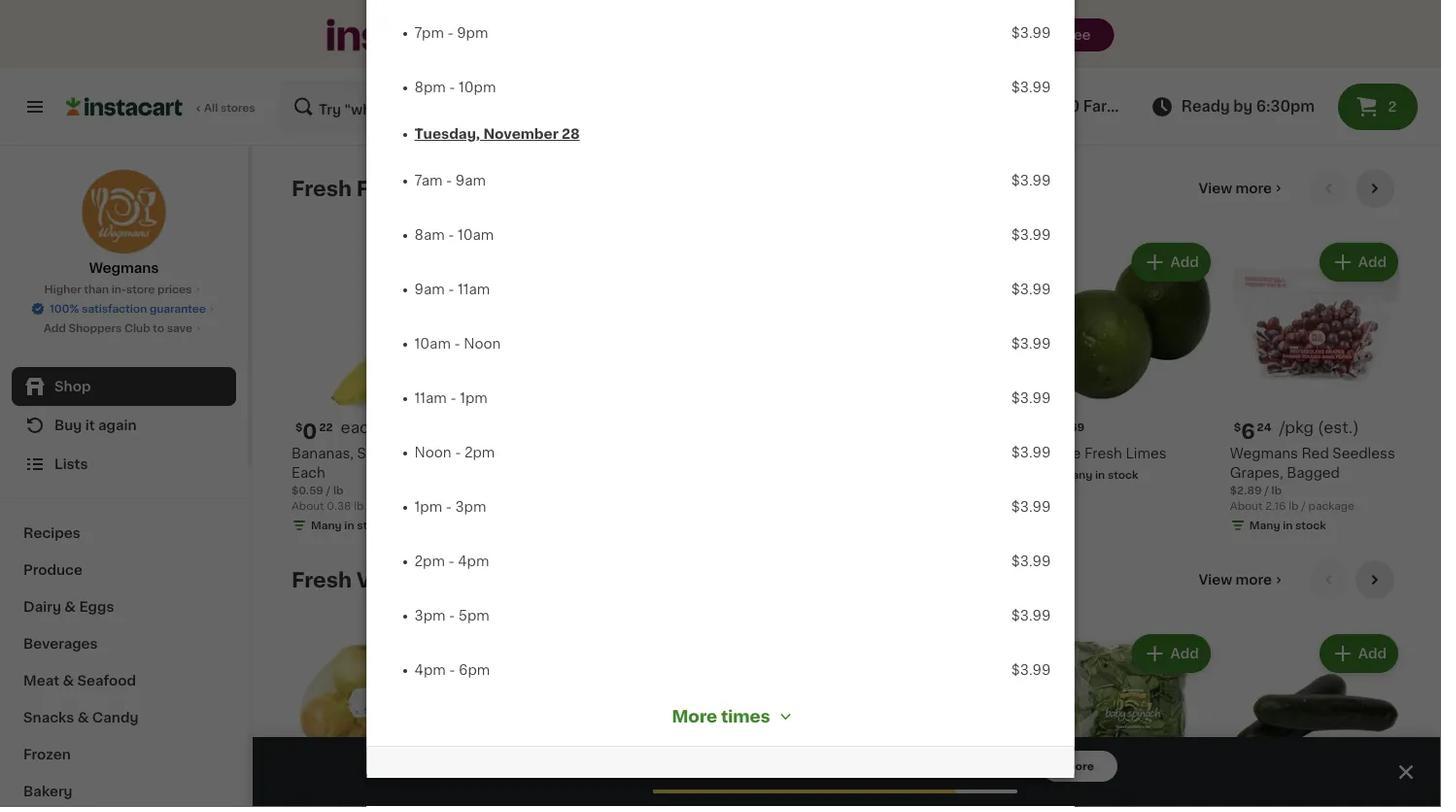 Task type: vqa. For each thing, say whether or not it's contained in the screenshot.
View more associated with Fresh Fruit
yes



Task type: describe. For each thing, give the bounding box(es) containing it.
0 vertical spatial noon
[[464, 337, 501, 351]]

$3.99 for 10pm
[[1011, 81, 1051, 94]]

higher than in-store prices
[[44, 284, 192, 295]]

view more button for fresh fruit
[[1191, 169, 1293, 208]]

prices
[[157, 284, 192, 295]]

guarantee
[[150, 304, 206, 314]]

10am - noon
[[414, 337, 501, 351]]

/pkg (est.)
[[1279, 420, 1359, 435]]

1 vertical spatial noon
[[414, 446, 451, 460]]

- for 8pm
[[449, 81, 455, 94]]

meat & seafood link
[[12, 663, 236, 700]]

- for noon
[[455, 446, 461, 460]]

- for 4pm
[[449, 664, 455, 677]]

- for 9am
[[448, 283, 454, 296]]

beverages
[[23, 637, 98, 651]]

- for 8am
[[448, 228, 454, 242]]

69
[[1070, 422, 1085, 433]]

all stores link
[[66, 80, 257, 134]]

each
[[292, 467, 325, 480]]

product group containing 6
[[1230, 239, 1402, 538]]

frozen
[[23, 748, 71, 762]]

wegmans for wegmans red seedless grapes, bagged $2.89 / lb about 2.16 lb / package
[[1230, 447, 1298, 461]]

lb right "2.16"
[[1289, 501, 1299, 512]]

snacks & candy link
[[12, 700, 236, 737]]

more for more
[[1065, 761, 1094, 772]]

& for snacks
[[77, 711, 89, 725]]

/ for 0
[[326, 486, 331, 496]]

higher
[[44, 284, 81, 295]]

it
[[85, 419, 95, 432]]

$3.99 for 9am
[[1011, 174, 1051, 188]]

8am
[[414, 228, 445, 242]]

$2.89
[[1230, 486, 1262, 496]]

(est.) for 6
[[1318, 420, 1359, 435]]

0
[[303, 421, 317, 442]]

1 horizontal spatial 2pm
[[464, 446, 495, 460]]

stock inside large fresh limes many in stock
[[1108, 470, 1138, 481]]

$6.24 per package (estimated) element
[[1230, 419, 1402, 444]]

$3.99 for 5pm
[[1011, 609, 1051, 623]]

ready
[[1181, 100, 1230, 114]]

stock for 0
[[357, 521, 388, 531]]

(est.) for 0
[[383, 420, 424, 435]]

red
[[1301, 447, 1329, 461]]

lists link
[[12, 445, 236, 484]]

frozen link
[[12, 737, 236, 773]]

try
[[1037, 28, 1059, 42]]


[[778, 709, 793, 725]]

all stores
[[204, 103, 255, 113]]

in-
[[111, 284, 126, 295]]

add shoppers club to save
[[44, 323, 192, 334]]

many in stock for 6
[[1249, 521, 1326, 531]]

4pm - 6pm
[[414, 664, 490, 677]]

lb up 0.38
[[333, 486, 344, 496]]

shop link
[[12, 367, 236, 406]]

more for fresh vegetables
[[1236, 573, 1272, 587]]

1 vertical spatial 10am
[[414, 337, 451, 351]]

2
[[1388, 100, 1397, 114]]

in for 0
[[344, 521, 354, 531]]

grapes,
[[1230, 467, 1283, 480]]

wegmans logo image
[[81, 169, 167, 255]]

snacks & candy
[[23, 711, 138, 725]]

wegmans for wegmans
[[89, 261, 159, 275]]

club
[[124, 323, 150, 334]]

- for 10am
[[454, 337, 460, 351]]

add inside the product group
[[1358, 256, 1387, 269]]

produce
[[23, 564, 83, 577]]

9am - 11am
[[414, 283, 490, 296]]

0 vertical spatial 10am
[[458, 228, 494, 242]]

stock for 6
[[1295, 521, 1326, 531]]

buy it again
[[54, 419, 137, 432]]

view inside popup button
[[1125, 100, 1161, 114]]

noon - 2pm
[[414, 446, 495, 460]]

each (est.)
[[341, 420, 424, 435]]

recipes
[[23, 527, 80, 540]]

& for meat
[[63, 674, 74, 688]]

$ for 0
[[295, 422, 303, 433]]

pickup
[[979, 100, 1031, 114]]

limes
[[1126, 447, 1167, 461]]

sold
[[357, 447, 388, 461]]

to
[[153, 323, 164, 334]]

$3.99 for 11am
[[1011, 283, 1051, 296]]

$3.99 for 10am
[[1011, 228, 1051, 242]]

lb up "2.16"
[[1272, 486, 1282, 496]]

11am - 1pm
[[414, 392, 488, 405]]

9pm
[[457, 26, 488, 40]]

$3.99 for 9pm
[[1011, 26, 1051, 40]]

large
[[1042, 447, 1081, 461]]

$0.59
[[292, 486, 323, 496]]

the
[[412, 447, 435, 461]]

shop
[[54, 380, 91, 394]]

7pm
[[414, 26, 444, 40]]

higher than in-store prices link
[[44, 282, 204, 297]]

all
[[204, 103, 218, 113]]

stores
[[221, 103, 255, 113]]

0 vertical spatial 9am
[[456, 174, 486, 188]]

many in stock for 0
[[311, 521, 388, 531]]

7am - 9am
[[414, 174, 486, 188]]

fresh fruit
[[292, 178, 407, 199]]

seedless
[[1333, 447, 1395, 461]]

wegmans red seedless grapes, bagged $2.89 / lb about 2.16 lb / package
[[1230, 447, 1395, 512]]

fresh inside large fresh limes many in stock
[[1084, 447, 1122, 461]]

ready by 6:30pm
[[1181, 100, 1315, 114]]

meat
[[23, 674, 59, 688]]

times
[[721, 709, 770, 725]]

large fresh limes many in stock
[[1042, 447, 1167, 481]]

/ for 6
[[1264, 486, 1269, 496]]

5pm
[[458, 609, 490, 623]]

$ for 6
[[1234, 422, 1241, 433]]

$3.99 for 6pm
[[1011, 664, 1051, 677]]

each inside bananas, sold by the each $0.59 / lb about 0.38 lb each
[[367, 501, 393, 512]]

try free
[[1037, 28, 1091, 42]]

than
[[84, 284, 109, 295]]

1pm - 3pm
[[414, 500, 486, 514]]

candy
[[92, 711, 138, 725]]

satisfaction
[[82, 304, 147, 314]]

3pm - 5pm
[[414, 609, 490, 623]]

0 horizontal spatial 4pm
[[414, 664, 446, 677]]

save
[[167, 323, 192, 334]]

farm
[[1083, 100, 1121, 114]]



Task type: locate. For each thing, give the bounding box(es) containing it.
9 $3.99 from the top
[[1011, 500, 1051, 514]]

None search field
[[278, 80, 694, 134]]

9am right 7am
[[456, 174, 486, 188]]

1 many in stock from the left
[[311, 521, 388, 531]]

0 horizontal spatial 10am
[[414, 337, 451, 351]]

0 horizontal spatial (est.)
[[383, 420, 424, 435]]

2 horizontal spatial many
[[1249, 521, 1280, 531]]

/ up 0.38
[[326, 486, 331, 496]]

2.16
[[1265, 501, 1286, 512]]

8 $3.99 from the top
[[1011, 446, 1051, 460]]

2 about from the left
[[1230, 501, 1263, 512]]

dairy & eggs link
[[12, 589, 236, 626]]

more down "2.16"
[[1236, 573, 1272, 587]]

1 horizontal spatial in
[[1095, 470, 1105, 481]]

8pm
[[414, 81, 446, 94]]

$0.22 each (estimated) element
[[292, 419, 464, 444]]

0 horizontal spatial by
[[391, 447, 409, 461]]

many in stock
[[311, 521, 388, 531], [1249, 521, 1326, 531]]

lists
[[54, 458, 88, 471]]

/ up "2.16"
[[1264, 486, 1269, 496]]

10am up 11am - 1pm
[[414, 337, 451, 351]]

6pm
[[459, 664, 490, 677]]

4 $3.99 from the top
[[1011, 228, 1051, 242]]

main content
[[253, 146, 1441, 807]]

wegmans up grapes,
[[1230, 447, 1298, 461]]

- right 8pm
[[449, 81, 455, 94]]

& right meat
[[63, 674, 74, 688]]

- for 3pm
[[449, 609, 455, 623]]

/ right "2.16"
[[1301, 501, 1306, 512]]

12 $3.99 from the top
[[1011, 664, 1051, 677]]

6
[[1241, 421, 1255, 442]]

more inside more times 
[[672, 709, 717, 725]]

$ left 24
[[1234, 422, 1241, 433]]

many for 0
[[311, 521, 342, 531]]

1 horizontal spatial (est.)
[[1318, 420, 1359, 435]]

- down 8am - 10am
[[448, 283, 454, 296]]

0 vertical spatial more
[[672, 709, 717, 725]]

each
[[341, 420, 379, 435], [367, 501, 393, 512]]

fresh left fruit
[[292, 178, 352, 199]]

instacart logo image
[[66, 95, 183, 119]]

1 horizontal spatial 11am
[[458, 283, 490, 296]]

8am - 10am
[[414, 228, 494, 242]]

7 $3.99 from the top
[[1011, 392, 1051, 405]]

fresh for fresh fruit
[[292, 178, 352, 199]]

more for more times 
[[672, 709, 717, 725]]

tuesday,
[[414, 127, 480, 141]]

1 vertical spatial 11am
[[414, 392, 447, 405]]

view
[[1125, 100, 1161, 114], [1199, 182, 1232, 195], [1199, 573, 1232, 587]]

- for 7pm
[[447, 26, 453, 40]]

1 horizontal spatial /
[[1264, 486, 1269, 496]]

0 horizontal spatial 11am
[[414, 392, 447, 405]]

product group
[[292, 239, 464, 538], [855, 239, 1027, 503], [1042, 239, 1214, 487], [1230, 239, 1402, 538], [292, 631, 464, 807], [855, 631, 1027, 807], [1042, 631, 1214, 807], [1230, 631, 1402, 807]]

add button
[[1134, 245, 1209, 280], [1321, 245, 1396, 280], [1134, 637, 1209, 672], [1321, 637, 1396, 672]]

1 vertical spatial view more button
[[1191, 561, 1293, 600]]

& left eggs
[[64, 601, 76, 614]]

- right 7am
[[446, 174, 452, 188]]

1 horizontal spatial 4pm
[[458, 555, 489, 568]]

/pkg
[[1279, 420, 1314, 435]]

$0.79 element
[[855, 419, 1027, 444]]

view for fresh fruit
[[1199, 182, 1232, 195]]

2pm right "the"
[[464, 446, 495, 460]]

11am
[[458, 283, 490, 296], [414, 392, 447, 405]]

stock down bananas, sold by the each $0.59 / lb about 0.38 lb each at the left bottom of the page
[[357, 521, 388, 531]]

view for fresh vegetables
[[1199, 573, 1232, 587]]

0 horizontal spatial wegmans
[[89, 261, 159, 275]]

1 horizontal spatial many
[[1062, 470, 1093, 481]]

many for 6
[[1249, 521, 1280, 531]]

express icon image
[[327, 19, 521, 51]]

main content containing fresh fruit
[[253, 146, 1441, 807]]

100% satisfaction guarantee button
[[30, 297, 218, 317]]

1 vertical spatial 3pm
[[414, 609, 445, 623]]

many in stock down 0.38
[[311, 521, 388, 531]]

0 horizontal spatial 9am
[[414, 283, 445, 296]]

vegetables
[[356, 570, 478, 590]]

more times 
[[672, 709, 793, 725]]

0 vertical spatial fresh
[[292, 178, 352, 199]]

fruit
[[356, 178, 407, 199]]

1 horizontal spatial noon
[[464, 337, 501, 351]]

more button
[[1041, 751, 1117, 782]]

pickup at 100 farm view
[[979, 100, 1161, 114]]

item carousel region containing fresh vegetables
[[292, 561, 1402, 807]]

10am right 8am
[[458, 228, 494, 242]]

view right farm
[[1125, 100, 1161, 114]]

2 vertical spatial view
[[1199, 573, 1232, 587]]

1 horizontal spatial stock
[[1108, 470, 1138, 481]]

about down $2.89
[[1230, 501, 1263, 512]]

many down 0.38
[[311, 521, 342, 531]]

1 horizontal spatial by
[[1233, 100, 1253, 114]]

bananas, sold by the each $0.59 / lb about 0.38 lb each
[[292, 447, 435, 512]]

0 horizontal spatial stock
[[357, 521, 388, 531]]

bananas,
[[292, 447, 354, 461]]

dairy & eggs
[[23, 601, 114, 614]]

view down $2.89
[[1199, 573, 1232, 587]]

0 vertical spatial more
[[1236, 182, 1272, 195]]

product group containing 0
[[292, 239, 464, 538]]

bakery
[[23, 785, 73, 799]]

$ inside '$ 6 24'
[[1234, 422, 1241, 433]]

0 vertical spatial item carousel region
[[292, 169, 1402, 545]]

(est.) inside $6.24 per package (estimated) element
[[1318, 420, 1359, 435]]

1 vertical spatial more
[[1236, 573, 1272, 587]]

1 horizontal spatial more
[[1065, 761, 1094, 772]]

9am down 8am
[[414, 283, 445, 296]]

2 $ from the left
[[1234, 422, 1241, 433]]

& for dairy
[[64, 601, 76, 614]]

0 horizontal spatial many
[[311, 521, 342, 531]]

7pm - 9pm
[[414, 26, 488, 40]]

in
[[1095, 470, 1105, 481], [344, 521, 354, 531], [1283, 521, 1293, 531]]

(est.) up red on the bottom
[[1318, 420, 1359, 435]]

package
[[1308, 501, 1354, 512]]

0 horizontal spatial about
[[292, 501, 324, 512]]

&
[[64, 601, 76, 614], [63, 674, 74, 688], [77, 711, 89, 725]]

about for 6
[[1230, 501, 1263, 512]]

3pm down "vegetables"
[[414, 609, 445, 623]]

1 vertical spatial more
[[1065, 761, 1094, 772]]

2 vertical spatial fresh
[[292, 570, 352, 590]]

beverages link
[[12, 626, 236, 663]]

view more for fresh vegetables
[[1199, 573, 1272, 587]]

fresh for fresh vegetables
[[292, 570, 352, 590]]

1 horizontal spatial 3pm
[[455, 500, 486, 514]]

$3.99 for 3pm
[[1011, 500, 1051, 514]]

shoppers
[[69, 323, 122, 334]]

& inside dairy & eggs link
[[64, 601, 76, 614]]

1 vertical spatial each
[[367, 501, 393, 512]]

& inside "snacks & candy" link
[[77, 711, 89, 725]]

view more for fresh fruit
[[1199, 182, 1272, 195]]

1 vertical spatial 4pm
[[414, 664, 446, 677]]

1 horizontal spatial 9am
[[456, 174, 486, 188]]

strawberries button
[[479, 239, 651, 479]]

try free button
[[0, 0, 1441, 68]]

1 vertical spatial view more
[[1199, 573, 1272, 587]]

1 vertical spatial wegmans
[[1230, 447, 1298, 461]]

- for 1pm
[[446, 500, 452, 514]]

item carousel region
[[292, 169, 1402, 545], [292, 561, 1402, 807]]

1 (est.) from the left
[[383, 420, 424, 435]]

- right "the"
[[455, 446, 461, 460]]

6 $3.99 from the top
[[1011, 337, 1051, 351]]

0 horizontal spatial /
[[326, 486, 331, 496]]

28
[[562, 127, 580, 141]]

1pm down "the"
[[414, 500, 442, 514]]

2 button
[[1338, 84, 1418, 130]]

1 item carousel region from the top
[[292, 169, 1402, 545]]

2 view more from the top
[[1199, 573, 1272, 587]]

0 vertical spatial 4pm
[[458, 555, 489, 568]]

tuesday, november 28
[[414, 127, 580, 141]]

1 vertical spatial fresh
[[1084, 447, 1122, 461]]

1 about from the left
[[292, 501, 324, 512]]

- for 2pm
[[448, 555, 454, 568]]

10pm
[[459, 81, 496, 94]]

10 $3.99 from the top
[[1011, 555, 1051, 568]]

meat & seafood
[[23, 674, 136, 688]]

0 vertical spatial 3pm
[[455, 500, 486, 514]]

- right 8am
[[448, 228, 454, 242]]

0 horizontal spatial 2pm
[[414, 555, 445, 568]]

1 vertical spatial 2pm
[[414, 555, 445, 568]]

in inside large fresh limes many in stock
[[1095, 470, 1105, 481]]

- for 11am
[[450, 392, 456, 405]]

many inside large fresh limes many in stock
[[1062, 470, 1093, 481]]

view more down "2.16"
[[1199, 573, 1272, 587]]

1 $ from the left
[[295, 422, 303, 433]]

-
[[447, 26, 453, 40], [449, 81, 455, 94], [446, 174, 452, 188], [448, 228, 454, 242], [448, 283, 454, 296], [454, 337, 460, 351], [450, 392, 456, 405], [455, 446, 461, 460], [446, 500, 452, 514], [448, 555, 454, 568], [449, 609, 455, 623], [449, 664, 455, 677]]

fresh down 69
[[1084, 447, 1122, 461]]

0 vertical spatial each
[[341, 420, 379, 435]]

4pm up the '5pm'
[[458, 555, 489, 568]]

more
[[672, 709, 717, 725], [1065, 761, 1094, 772]]

strawberries
[[479, 447, 565, 461]]

1 horizontal spatial many in stock
[[1249, 521, 1326, 531]]

0 horizontal spatial many in stock
[[311, 521, 388, 531]]

1 vertical spatial 9am
[[414, 283, 445, 296]]

2pm up "vegetables"
[[414, 555, 445, 568]]

0 horizontal spatial 3pm
[[414, 609, 445, 623]]

2 many in stock from the left
[[1249, 521, 1326, 531]]

1 horizontal spatial $
[[1234, 422, 1241, 433]]

& left candy
[[77, 711, 89, 725]]

4pm
[[458, 555, 489, 568], [414, 664, 446, 677]]

11 $3.99 from the top
[[1011, 609, 1051, 623]]

ready by 6:30pm link
[[1150, 95, 1315, 119]]

by inside bananas, sold by the each $0.59 / lb about 0.38 lb each
[[391, 447, 409, 461]]

0 horizontal spatial $
[[295, 422, 303, 433]]

1 more from the top
[[1236, 182, 1272, 195]]

stock down package
[[1295, 521, 1326, 531]]

/
[[326, 486, 331, 496], [1264, 486, 1269, 496], [1301, 501, 1306, 512]]

recipes link
[[12, 515, 236, 552]]

- left the '5pm'
[[449, 609, 455, 623]]

more down ready by 6:30pm
[[1236, 182, 1272, 195]]

0 vertical spatial view more button
[[1191, 169, 1293, 208]]

treatment tracker modal dialog
[[253, 738, 1441, 807]]

0 horizontal spatial 1pm
[[414, 500, 442, 514]]

0 horizontal spatial in
[[344, 521, 354, 531]]

wegmans
[[89, 261, 159, 275], [1230, 447, 1298, 461]]

/ inside bananas, sold by the each $0.59 / lb about 0.38 lb each
[[326, 486, 331, 496]]

100% satisfaction guarantee
[[50, 304, 206, 314]]

0 vertical spatial 11am
[[458, 283, 490, 296]]

item carousel region containing fresh fruit
[[292, 169, 1402, 545]]

6:30pm
[[1256, 100, 1315, 114]]

100%
[[50, 304, 79, 314]]

noon down each (est.)
[[414, 446, 451, 460]]

1 view more button from the top
[[1191, 169, 1293, 208]]

wegmans up the higher than in-store prices link
[[89, 261, 159, 275]]

5 $3.99 from the top
[[1011, 283, 1051, 296]]

1 horizontal spatial 10am
[[458, 228, 494, 242]]

- up 2pm - 4pm
[[446, 500, 452, 514]]

1 horizontal spatial 1pm
[[460, 392, 488, 405]]

0 horizontal spatial noon
[[414, 446, 451, 460]]

- left 6pm
[[449, 664, 455, 677]]

0.38
[[327, 501, 351, 512]]

buy it again link
[[12, 406, 236, 445]]

2 (est.) from the left
[[1318, 420, 1359, 435]]

about down '$0.59'
[[292, 501, 324, 512]]

about inside bananas, sold by the each $0.59 / lb about 0.38 lb each
[[292, 501, 324, 512]]

0 vertical spatial view
[[1125, 100, 1161, 114]]

many
[[1062, 470, 1093, 481], [311, 521, 342, 531], [1249, 521, 1280, 531]]

about for 0
[[292, 501, 324, 512]]

fresh down 0.38
[[292, 570, 352, 590]]

0 vertical spatial 1pm
[[460, 392, 488, 405]]

- right 7pm
[[447, 26, 453, 40]]

by right ready
[[1233, 100, 1253, 114]]

$3.99 for noon
[[1011, 337, 1051, 351]]

wegmans inside wegmans link
[[89, 261, 159, 275]]

1 $3.99 from the top
[[1011, 26, 1051, 40]]

store
[[126, 284, 155, 295]]

lb right 0.38
[[354, 501, 364, 512]]

0 vertical spatial by
[[1233, 100, 1253, 114]]

& inside meat & seafood link
[[63, 674, 74, 688]]

1 horizontal spatial wegmans
[[1230, 447, 1298, 461]]

$3.99 for 1pm
[[1011, 392, 1051, 405]]

$3.99 for 4pm
[[1011, 555, 1051, 568]]

each right 0.38
[[367, 501, 393, 512]]

produce link
[[12, 552, 236, 589]]

2 more from the top
[[1236, 573, 1272, 587]]

2 item carousel region from the top
[[292, 561, 1402, 807]]

- down 9am - 11am
[[454, 337, 460, 351]]

1pm down 10am - noon
[[460, 392, 488, 405]]

more for fresh fruit
[[1236, 182, 1272, 195]]

2 vertical spatial &
[[77, 711, 89, 725]]

9am
[[456, 174, 486, 188], [414, 283, 445, 296]]

many down "2.16"
[[1249, 521, 1280, 531]]

0 vertical spatial 2pm
[[464, 446, 495, 460]]

2 $3.99 from the top
[[1011, 81, 1051, 94]]

bakery link
[[12, 773, 236, 807]]

0 vertical spatial &
[[64, 601, 76, 614]]

lb
[[333, 486, 344, 496], [1272, 486, 1282, 496], [354, 501, 364, 512], [1289, 501, 1299, 512]]

- for 7am
[[446, 174, 452, 188]]

1 vertical spatial &
[[63, 674, 74, 688]]

view more down ready by 6:30pm link in the top right of the page
[[1199, 182, 1272, 195]]

many down the 'large'
[[1062, 470, 1093, 481]]

- up "vegetables"
[[448, 555, 454, 568]]

many in stock down "2.16"
[[1249, 521, 1326, 531]]

$3.99 for 2pm
[[1011, 446, 1051, 460]]

1 horizontal spatial about
[[1230, 501, 1263, 512]]

more inside button
[[1065, 761, 1094, 772]]

11am up "the"
[[414, 392, 447, 405]]

view more button for fresh vegetables
[[1191, 561, 1293, 600]]

4pm left 6pm
[[414, 664, 446, 677]]

each up sold on the left of the page
[[341, 420, 379, 435]]

1 view more from the top
[[1199, 182, 1272, 195]]

1 vertical spatial view
[[1199, 182, 1232, 195]]

$
[[295, 422, 303, 433], [1234, 422, 1241, 433]]

buy
[[54, 419, 82, 432]]

24
[[1257, 422, 1271, 433]]

$ left 22
[[295, 422, 303, 433]]

in for 6
[[1283, 521, 1293, 531]]

0 vertical spatial view more
[[1199, 182, 1272, 195]]

view more button down ready by 6:30pm
[[1191, 169, 1293, 208]]

11am up 10am - noon
[[458, 283, 490, 296]]

(est.) up "the"
[[383, 420, 424, 435]]

add shoppers club to save link
[[44, 321, 204, 336]]

stock down the limes
[[1108, 470, 1138, 481]]

about inside wegmans red seedless grapes, bagged $2.89 / lb about 2.16 lb / package
[[1230, 501, 1263, 512]]

0 horizontal spatial more
[[672, 709, 717, 725]]

about
[[292, 501, 324, 512], [1230, 501, 1263, 512]]

2 view more button from the top
[[1191, 561, 1293, 600]]

noon down 9am - 11am
[[464, 337, 501, 351]]

$ 0 22
[[295, 421, 333, 442]]

snacks
[[23, 711, 74, 725]]

- up noon - 2pm
[[450, 392, 456, 405]]

view more button down "2.16"
[[1191, 561, 1293, 600]]

1 vertical spatial 1pm
[[414, 500, 442, 514]]

3 $3.99 from the top
[[1011, 174, 1051, 188]]

again
[[98, 419, 137, 432]]

2 horizontal spatial /
[[1301, 501, 1306, 512]]

1 vertical spatial item carousel region
[[292, 561, 1402, 807]]

(est.) inside $0.22 each (estimated) element
[[383, 420, 424, 435]]

$ inside the $ 0 22
[[295, 422, 303, 433]]

more
[[1236, 182, 1272, 195], [1236, 573, 1272, 587]]

view down ready
[[1199, 182, 1232, 195]]

2 horizontal spatial in
[[1283, 521, 1293, 531]]

by left "the"
[[391, 447, 409, 461]]

0 vertical spatial wegmans
[[89, 261, 159, 275]]

1 vertical spatial by
[[391, 447, 409, 461]]

view more
[[1199, 182, 1272, 195], [1199, 573, 1272, 587]]

2 horizontal spatial stock
[[1295, 521, 1326, 531]]

wegmans inside wegmans red seedless grapes, bagged $2.89 / lb about 2.16 lb / package
[[1230, 447, 1298, 461]]

3pm down noon - 2pm
[[455, 500, 486, 514]]



